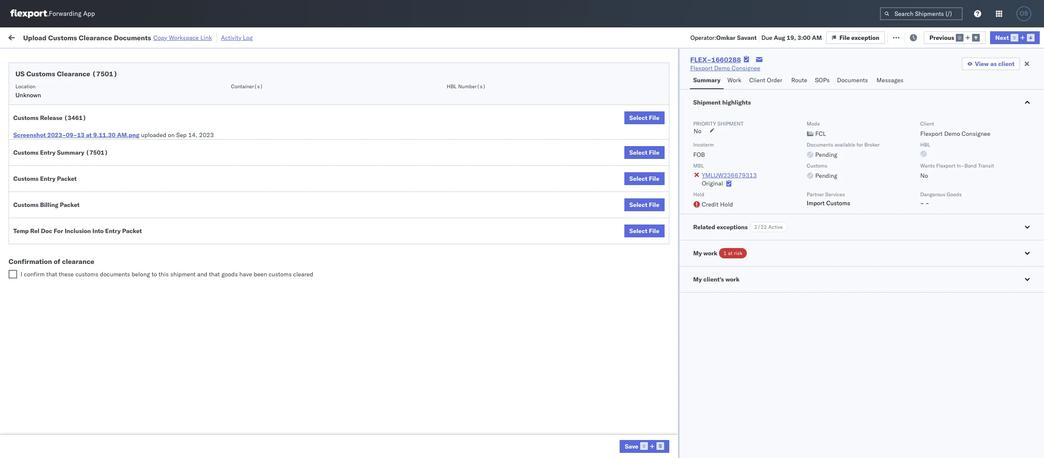 Task type: locate. For each thing, give the bounding box(es) containing it.
ca for 'confirm pickup from los angeles, ca' button
[[114, 235, 122, 242]]

container(s)
[[231, 83, 263, 90]]

ca for fifth schedule pickup from los angeles, ca button from the bottom
[[117, 103, 125, 110]]

lhuu7894563, down ymluw236679313 button
[[713, 197, 757, 205]]

customs down screenshot
[[13, 149, 39, 156]]

2:59 am edt, nov 5, 2022 for schedule delivery appointment link corresponding to 3rd schedule delivery appointment 'button' from the bottom
[[184, 84, 259, 92]]

ceau7522281, down priority shipment in the right top of the page
[[713, 141, 757, 148]]

1 horizontal spatial numbers
[[819, 69, 840, 75]]

0 vertical spatial est,
[[210, 216, 222, 224]]

clearance down the ready
[[57, 69, 90, 78]]

customs down clearance
[[75, 270, 98, 278]]

hlxu8034992 down mbl/mawb numbers
[[804, 84, 845, 92]]

work inside button
[[726, 276, 740, 283]]

client inside client flexport demo consignee incoterm fob
[[921, 120, 935, 127]]

my work left "1"
[[694, 249, 718, 257]]

confirm up confirm delivery link
[[20, 235, 42, 242]]

1 vertical spatial work
[[704, 249, 718, 257]]

0 vertical spatial flex-2130384
[[633, 367, 678, 375]]

schedule delivery appointment up customs entry summary (7501)
[[20, 140, 105, 148]]

action
[[1015, 33, 1034, 41]]

1 vertical spatial 2130384
[[652, 386, 678, 394]]

documents button
[[834, 72, 874, 89]]

schedule pickup from los angeles, ca link down the upload customs clearance documents button
[[20, 196, 125, 205]]

shipment highlights
[[694, 99, 751, 106]]

1 ocean fcl from the top
[[352, 103, 382, 111]]

active
[[769, 224, 783, 230]]

of
[[54, 257, 60, 266]]

edt, for "schedule pickup from los angeles, ca" link related to fourth schedule pickup from los angeles, ca button from the bottom
[[210, 122, 223, 130]]

2 edt, from the top
[[210, 103, 223, 111]]

pickup inside 'link'
[[43, 235, 62, 242]]

customs right the been
[[269, 270, 292, 278]]

14, right sep
[[188, 131, 198, 139]]

customs inside button
[[41, 178, 65, 186]]

client flexport demo consignee incoterm fob
[[694, 120, 991, 159]]

schedule delivery appointment link for 3rd schedule delivery appointment 'button' from the bottom
[[20, 83, 105, 92]]

1 vertical spatial no
[[921, 172, 929, 180]]

3 1846748 from the top
[[652, 122, 678, 130]]

summary
[[694, 76, 721, 84], [57, 149, 84, 156]]

ca for fourth schedule pickup from los angeles, ca button from the bottom
[[117, 121, 125, 129]]

1 vertical spatial my work
[[694, 249, 718, 257]]

0 vertical spatial abcdefg78456546
[[788, 197, 846, 205]]

goods
[[947, 191, 962, 198]]

5 schedule pickup from los angeles, ca button from the top
[[20, 272, 125, 281]]

9 resize handle column header from the left
[[919, 66, 929, 458]]

work
[[25, 31, 47, 43], [704, 249, 718, 257], [726, 276, 740, 283]]

savant down view as client button
[[953, 84, 971, 92]]

los for fourth schedule pickup from los angeles, ca button from the bottom
[[81, 121, 90, 129]]

13
[[77, 131, 85, 139]]

batch action
[[996, 33, 1034, 41]]

2 5, from the top
[[237, 103, 243, 111]]

next button
[[991, 31, 1040, 44]]

numbers up client order
[[737, 69, 758, 75]]

2023 right sep
[[199, 131, 214, 139]]

2 schedule from the top
[[20, 103, 45, 110]]

ocean fcl for 'confirm pickup from los angeles, ca' button
[[352, 235, 382, 243]]

3:00
[[798, 34, 811, 41]]

demo
[[715, 64, 731, 72], [945, 130, 961, 138]]

upload customs clearance documents copy workspace link
[[23, 33, 212, 42]]

delivery for second schedule delivery appointment 'button' from the top
[[47, 140, 69, 148]]

4 select file button from the top
[[625, 198, 665, 211]]

hlxu6269489, for the upload customs clearance documents button
[[758, 178, 802, 186]]

4 hlxu8034992 from the top
[[804, 141, 845, 148]]

my left client's
[[694, 276, 702, 283]]

ca inside 'link'
[[114, 235, 122, 242]]

4 uetu5238478 from the top
[[758, 254, 800, 261]]

2 1846748 from the top
[[652, 103, 678, 111]]

1 vertical spatial flexport
[[921, 130, 943, 138]]

3 schedule delivery appointment link from the top
[[20, 215, 105, 224]]

am.png
[[117, 131, 140, 139]]

1 schedule pickup from los angeles, ca link from the top
[[20, 102, 125, 111]]

customs entry summary (7501)
[[13, 149, 108, 156]]

hbl number(s)
[[447, 83, 486, 90]]

dec left 23,
[[223, 235, 235, 243]]

0 vertical spatial no
[[694, 127, 702, 135]]

(7501) down 9.11.30
[[86, 149, 108, 156]]

0 vertical spatial schedule delivery appointment button
[[20, 83, 105, 93]]

3 nov from the top
[[224, 122, 236, 130]]

schedule delivery appointment up for
[[20, 216, 105, 223]]

1 flex-1846748 from the top
[[633, 84, 678, 92]]

1 schedule delivery appointment button from the top
[[20, 83, 105, 93]]

exception down search shipments (/) text box in the top right of the page
[[910, 33, 938, 41]]

forwarding
[[49, 10, 82, 18]]

lhuu7894563, up msdu7304509
[[713, 254, 757, 261]]

schedule delivery appointment link down us customs clearance (7501) on the left
[[20, 83, 105, 92]]

my inside my client's work button
[[694, 276, 702, 283]]

previous button
[[924, 31, 987, 44]]

on left sep
[[168, 131, 175, 139]]

container numbers
[[713, 69, 758, 75]]

no inside wants flexport in-bond transit no
[[921, 172, 929, 180]]

schedule delivery appointment link up for
[[20, 215, 105, 224]]

205 on track
[[197, 33, 232, 41]]

schedule pickup from los angeles, ca down clearance
[[20, 272, 125, 280]]

upload customs clearance documents
[[20, 178, 126, 186]]

0 horizontal spatial hbl
[[447, 83, 457, 90]]

file for customs entry packet
[[649, 175, 660, 183]]

1 horizontal spatial work
[[704, 249, 718, 257]]

10 resize handle column header from the left
[[994, 66, 1005, 458]]

savant left due at the top
[[737, 34, 757, 41]]

hlxu6269489, for second schedule delivery appointment 'button' from the top
[[758, 141, 802, 148]]

1 horizontal spatial at
[[171, 33, 176, 41]]

us
[[15, 69, 25, 78]]

est, for 14,
[[210, 216, 222, 224]]

abcdefg78456546 for 7:00 pm est, dec 23, 2022
[[788, 235, 846, 243]]

2 numbers from the left
[[819, 69, 840, 75]]

risk right 759
[[178, 33, 188, 41]]

1 horizontal spatial on
[[210, 33, 217, 41]]

2 vertical spatial est,
[[210, 273, 222, 280]]

i
[[21, 270, 22, 278]]

0 vertical spatial omkar
[[717, 34, 736, 41]]

test123456
[[788, 84, 824, 92], [788, 122, 824, 130], [788, 141, 824, 148], [788, 160, 824, 167], [788, 178, 824, 186]]

my down related
[[694, 249, 702, 257]]

4 ceau7522281, hlxu6269489, hlxu8034992 from the top
[[713, 141, 845, 148]]

work left "1"
[[704, 249, 718, 257]]

at right "1"
[[728, 250, 733, 256]]

omkar for second schedule delivery appointment 'button' from the top
[[933, 141, 951, 148]]

0 vertical spatial pending
[[816, 151, 838, 159]]

hlxu8034992 up documents available for broker on the right top of the page
[[804, 122, 845, 129]]

into
[[92, 227, 104, 235]]

select for customs release (3461)
[[630, 114, 648, 122]]

that right and
[[209, 270, 220, 278]]

5, for 3rd schedule delivery appointment 'button' from the bottom
[[237, 84, 243, 92]]

0 horizontal spatial that
[[46, 270, 57, 278]]

1 vertical spatial packet
[[60, 201, 80, 209]]

1 vertical spatial entry
[[40, 175, 56, 183]]

import up the ready
[[73, 33, 92, 41]]

0 vertical spatial work
[[94, 33, 109, 41]]

partner
[[807, 191, 824, 198]]

in-
[[957, 162, 965, 169]]

2 appointment from the top
[[70, 140, 105, 148]]

operator: omkar savant
[[691, 34, 757, 41]]

1 horizontal spatial no
[[921, 172, 929, 180]]

appointment for 3rd schedule delivery appointment 'button' from the bottom
[[70, 84, 105, 91]]

select file for customs release (3461)
[[630, 114, 660, 122]]

pending up 'services' on the right top of page
[[816, 172, 838, 180]]

numbers inside button
[[819, 69, 840, 75]]

1 horizontal spatial consignee
[[962, 130, 991, 138]]

ceau7522281, up 'highlights'
[[713, 84, 757, 92]]

1 horizontal spatial customs
[[269, 270, 292, 278]]

0 horizontal spatial shipment
[[170, 270, 196, 278]]

select file for temp rel doc for inclusion into entry packet
[[630, 227, 660, 235]]

resize handle column header
[[168, 66, 179, 458], [297, 66, 307, 458], [338, 66, 348, 458], [413, 66, 424, 458], [489, 66, 499, 458], [605, 66, 615, 458], [698, 66, 708, 458], [774, 66, 784, 458], [919, 66, 929, 458], [994, 66, 1005, 458], [1029, 66, 1040, 458]]

client left the order
[[750, 76, 766, 84]]

1 hlxu6269489, from the top
[[758, 84, 802, 92]]

flexport inside wants flexport in-bond transit no
[[937, 162, 956, 169]]

0 horizontal spatial consignee
[[732, 64, 761, 72]]

lhuu7894563, down "exceptions"
[[713, 235, 757, 243]]

1 nov from the top
[[224, 84, 236, 92]]

client order button
[[746, 72, 788, 89]]

hold right credit
[[720, 201, 733, 208]]

select for customs billing packet
[[630, 201, 648, 209]]

6 schedule from the top
[[20, 197, 45, 205]]

schedule pickup from los angeles, ca link down customs entry summary (7501)
[[20, 159, 125, 167]]

clearance inside button
[[66, 178, 94, 186]]

delivery inside button
[[43, 253, 65, 261]]

clearance up work,
[[79, 33, 112, 42]]

0 horizontal spatial exception
[[852, 34, 880, 41]]

schedule down unknown
[[20, 103, 45, 110]]

ocean fcl for third schedule pickup from los angeles, ca button from the top of the page
[[352, 160, 382, 167]]

est, for 23,
[[209, 235, 222, 243]]

3 flex-2130387 from the top
[[633, 348, 678, 356]]

no down priority
[[694, 127, 702, 135]]

clearance for us customs clearance (7501)
[[57, 69, 90, 78]]

dec for 14,
[[224, 216, 235, 224]]

flexport inside client flexport demo consignee incoterm fob
[[921, 130, 943, 138]]

4 5, from the top
[[237, 141, 243, 148]]

as
[[991, 60, 997, 68]]

dangerous
[[921, 191, 946, 198]]

delivery
[[47, 84, 69, 91], [47, 140, 69, 148], [47, 216, 69, 223], [43, 253, 65, 261]]

5 schedule pickup from los angeles, ca link from the top
[[20, 272, 125, 280]]

7 resize handle column header from the left
[[698, 66, 708, 458]]

1
[[724, 250, 727, 256]]

est, right pm
[[209, 235, 222, 243]]

on right 205
[[210, 33, 217, 41]]

schedule down confirmation
[[20, 272, 45, 280]]

3 hlxu6269489, from the top
[[758, 122, 802, 129]]

packet right into at the left
[[122, 227, 142, 235]]

confirm inside 'confirm pickup from los angeles, ca' 'link'
[[20, 235, 42, 242]]

3 ceau7522281, hlxu6269489, hlxu8034992 from the top
[[713, 122, 845, 129]]

1 vertical spatial abcdefg78456546
[[788, 216, 846, 224]]

0 horizontal spatial -
[[921, 199, 925, 207]]

demo up in-
[[945, 130, 961, 138]]

2 horizontal spatial at
[[728, 250, 733, 256]]

0 horizontal spatial client
[[750, 76, 766, 84]]

hlxu8034992 up mode
[[804, 103, 845, 111]]

2 vertical spatial work
[[726, 276, 740, 283]]

0 horizontal spatial risk
[[178, 33, 188, 41]]

test123456 for the upload customs clearance documents button
[[788, 178, 824, 186]]

that
[[46, 270, 57, 278], [209, 270, 220, 278]]

customs up screenshot
[[13, 114, 39, 122]]

hlxu8034992 down mode
[[804, 141, 845, 148]]

customs up partner
[[807, 162, 828, 169]]

4 flex-1846748 from the top
[[633, 141, 678, 148]]

1 vertical spatial pending
[[816, 172, 838, 180]]

0 vertical spatial demo
[[715, 64, 731, 72]]

schedule up customs entry packet
[[20, 159, 45, 167]]

3 schedule pickup from los angeles, ca from the top
[[20, 159, 125, 167]]

3 2:59 from the top
[[184, 122, 197, 130]]

fcl for third schedule pickup from los angeles, ca button from the top of the page
[[371, 160, 382, 167]]

1 vertical spatial 2023
[[246, 273, 261, 280]]

sep
[[176, 131, 187, 139]]

flex-1889466
[[633, 197, 678, 205], [633, 216, 678, 224], [633, 235, 678, 243], [633, 254, 678, 262]]

confirm inside confirm delivery link
[[20, 253, 42, 261]]

3 select from the top
[[630, 175, 648, 183]]

1 horizontal spatial for
[[857, 141, 864, 148]]

schedule delivery appointment for first schedule delivery appointment 'button' from the bottom of the page
[[20, 216, 105, 223]]

flex-1893174
[[633, 273, 678, 280]]

0 vertical spatial hbl
[[447, 83, 457, 90]]

5 select file from the top
[[630, 227, 660, 235]]

0 horizontal spatial my work
[[9, 31, 47, 43]]

1 vertical spatial schedule delivery appointment button
[[20, 140, 105, 149]]

client up 'wants'
[[921, 120, 935, 127]]

import down partner
[[807, 199, 825, 207]]

2 vertical spatial my
[[694, 276, 702, 283]]

4 1846748 from the top
[[652, 141, 678, 148]]

1 horizontal spatial that
[[209, 270, 220, 278]]

mode
[[807, 120, 820, 127]]

incoterm
[[694, 141, 714, 148]]

clearance
[[62, 257, 94, 266]]

1 5, from the top
[[237, 84, 243, 92]]

entry right into at the left
[[105, 227, 121, 235]]

edt, for schedule delivery appointment link corresponding to 3rd schedule delivery appointment 'button' from the bottom
[[210, 84, 223, 92]]

select file button
[[625, 111, 665, 124], [625, 146, 665, 159], [625, 172, 665, 185], [625, 198, 665, 211], [625, 225, 665, 237]]

schedule pickup from los angeles, ca link up (3461)
[[20, 102, 125, 111]]

angeles, inside 'link'
[[88, 235, 112, 242]]

schedule delivery appointment button up for
[[20, 215, 105, 225]]

3 schedule pickup from los angeles, ca link from the top
[[20, 159, 125, 167]]

1 vertical spatial flex-2130384
[[633, 386, 678, 394]]

schedule delivery appointment down us customs clearance (7501) on the left
[[20, 84, 105, 91]]

rel
[[30, 227, 39, 235]]

2 vertical spatial omkar
[[933, 141, 951, 148]]

1 vertical spatial risk
[[734, 250, 743, 256]]

schedule pickup from los angeles, ca for second schedule pickup from los angeles, ca button from the bottom of the page
[[20, 197, 125, 205]]

los
[[81, 103, 90, 110], [81, 121, 90, 129], [81, 159, 90, 167], [81, 197, 90, 205], [77, 235, 87, 242], [81, 272, 90, 280]]

lhuu7894563, down the "credit hold"
[[713, 216, 757, 224]]

1 vertical spatial client
[[921, 120, 935, 127]]

customs
[[75, 270, 98, 278], [269, 270, 292, 278]]

los inside 'link'
[[77, 235, 87, 242]]

numbers for container numbers
[[737, 69, 758, 75]]

1 pending from the top
[[816, 151, 838, 159]]

1 1846748 from the top
[[652, 84, 678, 92]]

1 vertical spatial omkar
[[933, 84, 951, 92]]

1 vertical spatial confirm
[[20, 253, 42, 261]]

schedule pickup from los angeles, ca for fifth schedule pickup from los angeles, ca button from the top
[[20, 272, 125, 280]]

shipment left and
[[170, 270, 196, 278]]

0 vertical spatial shipment
[[718, 120, 744, 127]]

ceau7522281, up the "credit hold"
[[713, 178, 757, 186]]

1 schedule delivery appointment from the top
[[20, 84, 105, 91]]

no down 'wants'
[[921, 172, 929, 180]]

at for 1
[[728, 250, 733, 256]]

1 vertical spatial 14,
[[237, 216, 246, 224]]

1 select file from the top
[[630, 114, 660, 122]]

customs down 'services' on the right top of page
[[827, 199, 851, 207]]

0 vertical spatial schedule delivery appointment
[[20, 84, 105, 91]]

due aug 19, 3:00 am
[[762, 34, 822, 41]]

4 select from the top
[[630, 201, 648, 209]]

hlxu8034992 for 3rd schedule delivery appointment 'button' from the bottom
[[804, 84, 845, 92]]

0 vertical spatial entry
[[40, 149, 56, 156]]

flexport. image
[[10, 9, 49, 18]]

1 vertical spatial hold
[[720, 201, 733, 208]]

schedule pickup from los angeles, ca link up "09-"
[[20, 121, 125, 130]]

1 vertical spatial for
[[857, 141, 864, 148]]

ceau7522281, up priority shipment in the right top of the page
[[713, 103, 757, 111]]

select file button for customs release (3461)
[[625, 111, 665, 124]]

4 schedule from the top
[[20, 140, 45, 148]]

numbers inside button
[[737, 69, 758, 75]]

2/22 active
[[755, 224, 783, 230]]

2 nov from the top
[[224, 103, 236, 111]]

at for 759
[[171, 33, 176, 41]]

file for temp rel doc for inclusion into entry packet
[[649, 227, 660, 235]]

schedule for second schedule pickup from los angeles, ca button from the bottom of the page
[[20, 197, 45, 205]]

schedule pickup from los angeles, ca for fifth schedule pickup from los angeles, ca button from the bottom
[[20, 103, 125, 110]]

0 vertical spatial 2023
[[199, 131, 214, 139]]

entry for summary
[[40, 149, 56, 156]]

documents available for broker
[[807, 141, 880, 148]]

1 vertical spatial schedule delivery appointment link
[[20, 140, 105, 148]]

2 resize handle column header from the left
[[297, 66, 307, 458]]

0 horizontal spatial work
[[94, 33, 109, 41]]

1889466
[[652, 197, 678, 205], [652, 216, 678, 224], [652, 235, 678, 243], [652, 254, 678, 262]]

flexport up summary button on the right top of page
[[691, 64, 713, 72]]

5 schedule from the top
[[20, 159, 45, 167]]

1 vertical spatial savant
[[953, 84, 971, 92]]

select file button for customs entry packet
[[625, 172, 665, 185]]

ceau7522281, for schedule delivery appointment link associated with second schedule delivery appointment 'button' from the top
[[713, 141, 757, 148]]

from inside 'link'
[[63, 235, 76, 242]]

select file for customs entry summary (7501)
[[630, 149, 660, 156]]

0 vertical spatial packet
[[57, 175, 77, 183]]

am
[[812, 34, 822, 41], [198, 84, 208, 92], [198, 103, 208, 111], [198, 122, 208, 130], [198, 141, 208, 148], [198, 160, 208, 167], [198, 216, 208, 224], [198, 273, 208, 280]]

delivery for 3rd schedule delivery appointment 'button' from the bottom
[[47, 84, 69, 91]]

packet down customs entry summary (7501)
[[57, 175, 77, 183]]

8 schedule from the top
[[20, 272, 45, 280]]

select file
[[630, 114, 660, 122], [630, 149, 660, 156], [630, 175, 660, 183], [630, 201, 660, 209], [630, 227, 660, 235]]

client inside button
[[750, 76, 766, 84]]

work,
[[91, 53, 104, 59]]

clearance for upload customs clearance documents
[[66, 178, 94, 186]]

schedule pickup from los angeles, ca
[[20, 103, 125, 110], [20, 121, 125, 129], [20, 159, 125, 167], [20, 197, 125, 205], [20, 272, 125, 280]]

confirm delivery link
[[20, 253, 65, 262]]

from for "schedule pickup from los angeles, ca" link related to fourth schedule pickup from los angeles, ca button from the bottom
[[67, 121, 79, 129]]

None checkbox
[[9, 270, 17, 279]]

1 vertical spatial on
[[168, 131, 175, 139]]

schedule pickup from los angeles, ca link down clearance
[[20, 272, 125, 280]]

packet for customs billing packet
[[60, 201, 80, 209]]

upload for upload customs clearance documents copy workspace link
[[23, 33, 46, 42]]

4 test123456 from the top
[[788, 160, 824, 167]]

client for order
[[750, 76, 766, 84]]

been
[[254, 270, 267, 278]]

0 vertical spatial for
[[82, 53, 89, 59]]

jan
[[224, 273, 233, 280]]

0 horizontal spatial customs
[[75, 270, 98, 278]]

0 horizontal spatial numbers
[[737, 69, 758, 75]]

flex-1893174 button
[[620, 271, 679, 283], [620, 271, 679, 283]]

hlxu8034992 for the upload customs clearance documents button
[[804, 178, 845, 186]]

0 vertical spatial clearance
[[79, 33, 112, 42]]

(7501) for customs entry summary (7501)
[[86, 149, 108, 156]]

entry down 2023-
[[40, 149, 56, 156]]

2 schedule pickup from los angeles, ca link from the top
[[20, 121, 125, 130]]

1 vertical spatial est,
[[209, 235, 222, 243]]

upload inside button
[[20, 178, 39, 186]]

entry for packet
[[40, 175, 56, 183]]

1 schedule pickup from los angeles, ca from the top
[[20, 103, 125, 110]]

ready for work, blocked, in progress
[[66, 53, 156, 59]]

ceau7522281, up ymluw236679313 button
[[713, 159, 757, 167]]

angeles,
[[92, 103, 115, 110], [92, 121, 115, 129], [92, 159, 115, 167], [92, 197, 115, 205], [88, 235, 112, 242], [92, 272, 115, 280]]

1 omkar savant from the top
[[933, 84, 971, 92]]

schedule pickup from los angeles, ca link for second schedule pickup from los angeles, ca button from the bottom of the page
[[20, 196, 125, 205]]

clearance
[[79, 33, 112, 42], [57, 69, 90, 78], [66, 178, 94, 186]]

appointment down workitem button on the top of page
[[70, 84, 105, 91]]

ceau7522281, for upload customs clearance documents link
[[713, 178, 757, 186]]

ocean fcl for fifth schedule pickup from los angeles, ca button from the bottom
[[352, 103, 382, 111]]

route button
[[788, 72, 812, 89]]

my up the filtered
[[9, 31, 22, 43]]

bond
[[965, 162, 977, 169]]

dec
[[224, 216, 235, 224], [223, 235, 235, 243]]

6 hlxu8034992 from the top
[[804, 178, 845, 186]]

schedule up rel
[[20, 216, 45, 223]]

wants flexport in-bond transit no
[[921, 162, 995, 180]]

confirm for confirm delivery
[[20, 253, 42, 261]]

pending
[[816, 151, 838, 159], [816, 172, 838, 180]]

1 vertical spatial work
[[728, 76, 742, 84]]

0 horizontal spatial summary
[[57, 149, 84, 156]]

0 vertical spatial import
[[73, 33, 92, 41]]

Search Work text field
[[756, 31, 850, 43]]

entry up customs billing packet
[[40, 175, 56, 183]]

1 schedule delivery appointment link from the top
[[20, 83, 105, 92]]

0 vertical spatial confirm
[[20, 235, 42, 242]]

for left broker
[[857, 141, 864, 148]]

0 vertical spatial schedule delivery appointment link
[[20, 83, 105, 92]]

from for second schedule pickup from los angeles, ca button from the bottom of the page "schedule pickup from los angeles, ca" link
[[67, 197, 79, 205]]

work
[[94, 33, 109, 41], [728, 76, 742, 84]]

0 vertical spatial work
[[25, 31, 47, 43]]

5 1846748 from the top
[[652, 160, 678, 167]]

2 2130384 from the top
[[652, 386, 678, 394]]

schedule for fifth schedule pickup from los angeles, ca button from the top
[[20, 272, 45, 280]]

6 2:59 from the top
[[184, 216, 197, 224]]

6 1846748 from the top
[[652, 178, 678, 186]]

upload up customs billing packet
[[20, 178, 39, 186]]

4 select file from the top
[[630, 201, 660, 209]]

work up by:
[[25, 31, 47, 43]]

work down container numbers
[[728, 76, 742, 84]]

demo down 1660288
[[715, 64, 731, 72]]

2023-
[[47, 131, 66, 139]]

5 select file button from the top
[[625, 225, 665, 237]]

est, up 7:00 pm est, dec 23, 2022
[[210, 216, 222, 224]]

risk for 759 at risk
[[178, 33, 188, 41]]

2 vertical spatial schedule delivery appointment
[[20, 216, 105, 223]]

(0)
[[139, 33, 151, 41]]

2 flex-1889466 from the top
[[633, 216, 678, 224]]

2 test123456 from the top
[[788, 122, 824, 130]]

3 schedule delivery appointment button from the top
[[20, 215, 105, 225]]

1 resize handle column header from the left
[[168, 66, 179, 458]]

import inside button
[[73, 33, 92, 41]]

2 vertical spatial at
[[728, 250, 733, 256]]

1 vertical spatial demo
[[945, 130, 961, 138]]

0 vertical spatial consignee
[[732, 64, 761, 72]]

location
[[15, 83, 36, 90]]

1 horizontal spatial demo
[[945, 130, 961, 138]]

appointment down 13
[[70, 140, 105, 148]]

appointment
[[70, 84, 105, 91], [70, 140, 105, 148], [70, 216, 105, 223]]

pickup for 'confirm pickup from los angeles, ca' button
[[43, 235, 62, 242]]

hlxu8034992 down documents available for broker on the right top of the page
[[804, 159, 845, 167]]

0 vertical spatial savant
[[737, 34, 757, 41]]

hbl up 'wants'
[[921, 141, 931, 148]]

14, up 23,
[[237, 216, 246, 224]]

1 vertical spatial clearance
[[57, 69, 90, 78]]

schedule pickup from los angeles, ca button up (3461)
[[20, 102, 125, 112]]

0 vertical spatial risk
[[178, 33, 188, 41]]

that down confirmation of clearance
[[46, 270, 57, 278]]

1 horizontal spatial import
[[807, 199, 825, 207]]

app
[[83, 10, 95, 18]]

5 2:59 am edt, nov 5, 2022 from the top
[[184, 160, 259, 167]]

3 flex-1889466 from the top
[[633, 235, 678, 243]]

upload for upload customs clearance documents
[[20, 178, 39, 186]]

1 appointment from the top
[[70, 84, 105, 91]]

shipment down 'highlights'
[[718, 120, 744, 127]]

customs up the billing
[[41, 178, 65, 186]]

0 horizontal spatial no
[[694, 127, 702, 135]]

1 horizontal spatial hbl
[[921, 141, 931, 148]]

client order
[[750, 76, 783, 84]]

1 hlxu8034992 from the top
[[804, 84, 845, 92]]

summary down "09-"
[[57, 149, 84, 156]]

customs
[[48, 33, 77, 42], [26, 69, 55, 78], [13, 114, 39, 122], [13, 149, 39, 156], [807, 162, 828, 169], [13, 175, 39, 183], [41, 178, 65, 186], [827, 199, 851, 207], [13, 201, 39, 209]]

0 horizontal spatial import
[[73, 33, 92, 41]]

select file button for customs entry summary (7501)
[[625, 146, 665, 159]]

schedule down customs entry packet
[[20, 197, 45, 205]]

consignee up work button
[[732, 64, 761, 72]]

uploaded
[[141, 131, 166, 139]]

schedule for fourth schedule pickup from los angeles, ca button from the bottom
[[20, 121, 45, 129]]

ceau7522281, down 'highlights'
[[713, 122, 757, 129]]

(7501) for us customs clearance (7501)
[[92, 69, 118, 78]]

2 vertical spatial flexport
[[937, 162, 956, 169]]

from
[[67, 103, 79, 110], [67, 121, 79, 129], [67, 159, 79, 167], [67, 197, 79, 205], [63, 235, 76, 242], [67, 272, 79, 280]]

0 vertical spatial at
[[171, 33, 176, 41]]

3 flex-2130384 from the top
[[633, 442, 678, 450]]

6 ceau7522281, from the top
[[713, 178, 757, 186]]

aug
[[774, 34, 786, 41]]

2 select file from the top
[[630, 149, 660, 156]]

confirm up confirm on the left bottom
[[20, 253, 42, 261]]

schedule pickup from los angeles, ca link for fifth schedule pickup from los angeles, ca button from the bottom
[[20, 102, 125, 111]]

1 vertical spatial hbl
[[921, 141, 931, 148]]

schedule pickup from los angeles, ca button up "09-"
[[20, 121, 125, 130]]

2 select from the top
[[630, 149, 648, 156]]

2 vertical spatial schedule delivery appointment link
[[20, 215, 105, 224]]

exception up mbl/mawb numbers button
[[852, 34, 880, 41]]

3 5, from the top
[[237, 122, 243, 130]]

3 2:59 am edt, nov 5, 2022 from the top
[[184, 122, 259, 130]]

5 ocean fcl from the top
[[352, 235, 382, 243]]

at
[[171, 33, 176, 41], [86, 131, 92, 139], [728, 250, 733, 256]]

clearance for upload customs clearance documents copy workspace link
[[79, 33, 112, 42]]

0 horizontal spatial on
[[168, 131, 175, 139]]

risk right "1"
[[734, 250, 743, 256]]

schedule pickup from los angeles, ca link for fourth schedule pickup from los angeles, ca button from the bottom
[[20, 121, 125, 130]]

hbl left number(s)
[[447, 83, 457, 90]]

confirm for confirm pickup from los angeles, ca
[[20, 235, 42, 242]]

forwarding app link
[[10, 9, 95, 18]]

delivery for first schedule delivery appointment 'button' from the bottom of the page
[[47, 216, 69, 223]]

documents
[[100, 270, 130, 278]]

at right 759
[[171, 33, 176, 41]]

5 test123456 from the top
[[788, 178, 824, 186]]



Task type: vqa. For each thing, say whether or not it's contained in the screenshot.


Task type: describe. For each thing, give the bounding box(es) containing it.
13,
[[235, 273, 244, 280]]

2 that from the left
[[209, 270, 220, 278]]

2/22
[[755, 224, 767, 230]]

5 ceau7522281, hlxu6269489, hlxu8034992 from the top
[[713, 159, 845, 167]]

my client's work button
[[680, 267, 1045, 292]]

1 that from the left
[[46, 270, 57, 278]]

fcl for fifth schedule pickup from los angeles, ca button from the bottom
[[371, 103, 382, 111]]

Search Shipments (/) text field
[[881, 7, 963, 20]]

5 hlxu6269489, from the top
[[758, 159, 802, 167]]

3 lhuu7894563, uetu5238478 from the top
[[713, 235, 800, 243]]

1 vertical spatial my
[[694, 249, 702, 257]]

11 resize handle column header from the left
[[1029, 66, 1040, 458]]

2 flex-2130387 from the top
[[633, 310, 678, 318]]

ceau7522281, for schedule delivery appointment link corresponding to 3rd schedule delivery appointment 'button' from the bottom
[[713, 84, 757, 92]]

1 horizontal spatial hold
[[720, 201, 733, 208]]

schedule pickup from los angeles, ca link for third schedule pickup from los angeles, ca button from the top of the page
[[20, 159, 125, 167]]

for
[[54, 227, 63, 235]]

2 ceau7522281, from the top
[[713, 103, 757, 111]]

dec for 23,
[[223, 235, 235, 243]]

2 lhuu7894563, uetu5238478 from the top
[[713, 216, 800, 224]]

3 1889466 from the top
[[652, 235, 678, 243]]

view
[[976, 60, 989, 68]]

1 flex-2130384 from the top
[[633, 367, 678, 375]]

schedule for 3rd schedule delivery appointment 'button' from the bottom
[[20, 84, 45, 91]]

4 lhuu7894563, from the top
[[713, 254, 757, 261]]

demo inside client flexport demo consignee incoterm fob
[[945, 130, 961, 138]]

appointment for second schedule delivery appointment 'button' from the top
[[70, 140, 105, 148]]

5, for second schedule delivery appointment 'button' from the top
[[237, 141, 243, 148]]

ready
[[66, 53, 81, 59]]

2 schedule delivery appointment button from the top
[[20, 140, 105, 149]]

5 2:59 from the top
[[184, 160, 197, 167]]

hlxu6269489, for fourth schedule pickup from los angeles, ca button from the bottom
[[758, 122, 802, 129]]

messages
[[877, 76, 904, 84]]

customs up customs billing packet
[[13, 175, 39, 183]]

4 2130387 from the top
[[652, 405, 678, 412]]

1 uetu5238478 from the top
[[758, 197, 800, 205]]

client's
[[704, 276, 724, 283]]

1 horizontal spatial my work
[[694, 249, 718, 257]]

filtered
[[9, 52, 29, 60]]

batch
[[996, 33, 1013, 41]]

select for customs entry packet
[[630, 175, 648, 183]]

priority shipment
[[694, 120, 744, 127]]

consignee inside client flexport demo consignee incoterm fob
[[962, 130, 991, 138]]

4 resize handle column header from the left
[[413, 66, 424, 458]]

los for third schedule pickup from los angeles, ca button from the top of the page
[[81, 159, 90, 167]]

hlxu8034992 for second schedule delivery appointment 'button' from the top
[[804, 141, 845, 148]]

client
[[999, 60, 1015, 68]]

from for "schedule pickup from los angeles, ca" link corresponding to fifth schedule pickup from los angeles, ca button from the top
[[67, 272, 79, 280]]

2:59 am edt, nov 5, 2022 for schedule delivery appointment link associated with second schedule delivery appointment 'button' from the top
[[184, 141, 259, 148]]

1 horizontal spatial shipment
[[718, 120, 744, 127]]

ca for third schedule pickup from los angeles, ca button from the top of the page
[[117, 159, 125, 167]]

1 - from the left
[[921, 199, 925, 207]]

2 omkar savant from the top
[[933, 141, 971, 148]]

4 ocean fcl from the top
[[352, 216, 382, 224]]

7 2:59 from the top
[[184, 273, 197, 280]]

customs left the billing
[[13, 201, 39, 209]]

2 uetu5238478 from the top
[[758, 216, 800, 224]]

1 abcdefg78456546 from the top
[[788, 197, 846, 205]]

5 ceau7522281, from the top
[[713, 159, 757, 167]]

services
[[826, 191, 845, 198]]

select for customs entry summary (7501)
[[630, 149, 648, 156]]

8 resize handle column header from the left
[[774, 66, 784, 458]]

customs up the ready
[[48, 33, 77, 42]]

schedule for third schedule pickup from los angeles, ca button from the top of the page
[[20, 159, 45, 167]]

5 resize handle column header from the left
[[489, 66, 499, 458]]

from for "schedule pickup from los angeles, ca" link associated with third schedule pickup from los angeles, ca button from the top of the page
[[67, 159, 79, 167]]

route
[[792, 76, 808, 84]]

file for customs release (3461)
[[649, 114, 660, 122]]

3 lhuu7894563, from the top
[[713, 235, 757, 243]]

mbl/mawb
[[788, 69, 818, 75]]

19,
[[787, 34, 796, 41]]

my client's work
[[694, 276, 740, 283]]

partner services import customs
[[807, 191, 851, 207]]

schedule delivery appointment for 3rd schedule delivery appointment 'button' from the bottom
[[20, 84, 105, 91]]

select file button for customs billing packet
[[625, 198, 665, 211]]

0 vertical spatial my
[[9, 31, 22, 43]]

view as client button
[[962, 57, 1021, 70]]

release
[[40, 114, 63, 122]]

0 horizontal spatial work
[[25, 31, 47, 43]]

1 2:59 from the top
[[184, 84, 197, 92]]

exceptions
[[717, 223, 748, 231]]

ymluw236679313
[[702, 171, 757, 179]]

los for fifth schedule pickup from los angeles, ca button from the top
[[81, 272, 90, 280]]

temp rel doc for inclusion into entry packet
[[13, 227, 142, 235]]

5 2130387 from the top
[[652, 424, 678, 431]]

schedule delivery appointment link for second schedule delivery appointment 'button' from the top
[[20, 140, 105, 148]]

2 flex-1846748 from the top
[[633, 103, 678, 111]]

from for fifth schedule pickup from los angeles, ca button from the bottom "schedule pickup from los angeles, ca" link
[[67, 103, 79, 110]]

edt, for schedule delivery appointment link associated with second schedule delivery appointment 'button' from the top
[[210, 141, 223, 148]]

(3461)
[[64, 114, 86, 122]]

customs billing packet
[[13, 201, 80, 209]]

759 at risk
[[158, 33, 188, 41]]

schedule delivery appointment for second schedule delivery appointment 'button' from the top
[[20, 140, 105, 148]]

2 - from the left
[[926, 199, 930, 207]]

due
[[762, 34, 773, 41]]

0 vertical spatial my work
[[9, 31, 47, 43]]

1 2130387 from the top
[[652, 292, 678, 299]]

1 lhuu7894563, uetu5238478 from the top
[[713, 197, 800, 205]]

screenshot 2023-09-13 at 9.11.30 am.png link
[[13, 131, 140, 139]]

fcl for 'confirm pickup from los angeles, ca' button
[[371, 235, 382, 243]]

risk for 1 at risk
[[734, 250, 743, 256]]

5 edt, from the top
[[210, 160, 223, 167]]

3 resize handle column header from the left
[[338, 66, 348, 458]]

6 resize handle column header from the left
[[605, 66, 615, 458]]

goods
[[222, 270, 238, 278]]

pickup for fourth schedule pickup from los angeles, ca button from the bottom
[[47, 121, 65, 129]]

flexport for no
[[937, 162, 956, 169]]

upload customs clearance documents link
[[20, 178, 126, 186]]

previous
[[930, 34, 955, 41]]

6 ceau7522281, hlxu6269489, hlxu8034992 from the top
[[713, 178, 845, 186]]

mbl
[[694, 162, 704, 169]]

import inside "partner services import customs"
[[807, 199, 825, 207]]

1893174
[[652, 273, 678, 280]]

confirm
[[24, 270, 45, 278]]

0 vertical spatial flexport
[[691, 64, 713, 72]]

0 vertical spatial hold
[[694, 191, 705, 198]]

2 customs from the left
[[269, 270, 292, 278]]

test123456 for second schedule delivery appointment 'button' from the top
[[788, 141, 824, 148]]

4 1889466 from the top
[[652, 254, 678, 262]]

4 flex-1889466 from the top
[[633, 254, 678, 262]]

pending for documents available for broker
[[816, 151, 838, 159]]

pickup for third schedule pickup from los angeles, ca button from the top of the page
[[47, 159, 65, 167]]

billing
[[40, 201, 58, 209]]

0 horizontal spatial demo
[[715, 64, 731, 72]]

2 hlxu6269489, from the top
[[758, 103, 802, 111]]

schedule for fifth schedule pickup from los angeles, ca button from the bottom
[[20, 103, 45, 110]]

1 flex-1889466 from the top
[[633, 197, 678, 205]]

hlxu6269489, for 3rd schedule delivery appointment 'button' from the bottom
[[758, 84, 802, 92]]

pickup for fifth schedule pickup from los angeles, ca button from the top
[[47, 272, 65, 280]]

select file button for temp rel doc for inclusion into entry packet
[[625, 225, 665, 237]]

5 flex-1846748 from the top
[[633, 160, 678, 167]]

related
[[694, 223, 716, 231]]

delivery for 'confirm delivery' button
[[43, 253, 65, 261]]

mbl/mawb numbers button
[[784, 67, 921, 76]]

2 hlxu8034992 from the top
[[804, 103, 845, 111]]

hlxu8034992 for fourth schedule pickup from los angeles, ca button from the bottom
[[804, 122, 845, 129]]

0 vertical spatial on
[[210, 33, 217, 41]]

and
[[197, 270, 208, 278]]

workitem
[[9, 69, 32, 75]]

los for second schedule pickup from los angeles, ca button from the bottom of the page
[[81, 197, 90, 205]]

file for customs entry summary (7501)
[[649, 149, 660, 156]]

205
[[197, 33, 209, 41]]

confirm pickup from los angeles, ca button
[[20, 234, 122, 244]]

2 2:59 am edt, nov 5, 2022 from the top
[[184, 103, 259, 111]]

0 horizontal spatial file exception
[[840, 34, 880, 41]]

pickup for fifth schedule pickup from los angeles, ca button from the bottom
[[47, 103, 65, 110]]

summary inside summary button
[[694, 76, 721, 84]]

2 vertical spatial packet
[[122, 227, 142, 235]]

1 ceau7522281, hlxu6269489, hlxu8034992 from the top
[[713, 84, 845, 92]]

0 horizontal spatial at
[[86, 131, 92, 139]]

5 flex-2130387 from the top
[[633, 424, 678, 431]]

schedule pickup from los angeles, ca for third schedule pickup from los angeles, ca button from the top of the page
[[20, 159, 125, 167]]

confirmation
[[9, 257, 52, 266]]

0 vertical spatial 14,
[[188, 131, 198, 139]]

available
[[835, 141, 856, 148]]

4 flex-2130387 from the top
[[633, 405, 678, 412]]

1 lhuu7894563, from the top
[[713, 197, 757, 205]]

confirm pickup from los angeles, ca
[[20, 235, 122, 242]]

9.11.30
[[93, 131, 116, 139]]

credit hold
[[702, 201, 733, 208]]

1 horizontal spatial work
[[728, 76, 742, 84]]

3 schedule pickup from los angeles, ca button from the top
[[20, 159, 125, 168]]

select file for customs billing packet
[[630, 201, 660, 209]]

pending for customs
[[816, 172, 838, 180]]

confirm pickup from los angeles, ca link
[[20, 234, 122, 243]]

nov for fourth schedule pickup from los angeles, ca button from the bottom
[[224, 122, 236, 130]]

3 flex-1846748 from the top
[[633, 122, 678, 130]]

credit
[[702, 201, 719, 208]]

copy
[[153, 34, 167, 41]]

customs inside "partner services import customs"
[[827, 199, 851, 207]]

flex-1660288
[[691, 55, 741, 64]]

test123456 for 3rd schedule delivery appointment 'button' from the bottom
[[788, 84, 824, 92]]

test123456 for fourth schedule pickup from los angeles, ca button from the bottom
[[788, 122, 824, 130]]

customs release (3461)
[[13, 114, 86, 122]]

sops
[[815, 76, 830, 84]]

3 2130384 from the top
[[652, 442, 678, 450]]

temp
[[13, 227, 29, 235]]

1 1889466 from the top
[[652, 197, 678, 205]]

ca for second schedule pickup from los angeles, ca button from the bottom of the page
[[117, 197, 125, 205]]

save button
[[620, 440, 670, 453]]

nov for second schedule delivery appointment 'button' from the top
[[224, 141, 236, 148]]

belong
[[132, 270, 150, 278]]

3 2130387 from the top
[[652, 348, 678, 356]]

5, for fourth schedule pickup from los angeles, ca button from the bottom
[[237, 122, 243, 130]]

schedule pickup from los angeles, ca link for fifth schedule pickup from los angeles, ca button from the top
[[20, 272, 125, 280]]

flexport for fob
[[921, 130, 943, 138]]

4 lhuu7894563, uetu5238478 from the top
[[713, 254, 800, 261]]

hbl for hbl
[[921, 141, 931, 148]]

dangerous goods - -
[[921, 191, 962, 207]]

numbers for mbl/mawb numbers
[[819, 69, 840, 75]]

upload customs clearance documents button
[[20, 178, 126, 187]]

schedule for second schedule delivery appointment 'button' from the top
[[20, 140, 45, 148]]

pm
[[198, 235, 208, 243]]

1 vertical spatial summary
[[57, 149, 84, 156]]

select for temp rel doc for inclusion into entry packet
[[630, 227, 648, 235]]

maeu9408431
[[788, 292, 831, 299]]

0 horizontal spatial for
[[82, 53, 89, 59]]

7:00 pm est, dec 23, 2022
[[184, 235, 262, 243]]

link
[[201, 34, 212, 41]]

0 horizontal spatial 2023
[[199, 131, 214, 139]]

packet for customs entry packet
[[57, 175, 77, 183]]

client for flexport
[[921, 120, 935, 127]]

flexport demo consignee link
[[691, 64, 761, 72]]

5 nov from the top
[[224, 160, 236, 167]]

activity log
[[221, 34, 253, 41]]

2:59 am est, dec 14, 2022
[[184, 216, 262, 224]]

original
[[702, 180, 724, 187]]

2 2:59 from the top
[[184, 103, 197, 111]]

2 schedule pickup from los angeles, ca button from the top
[[20, 121, 125, 130]]

wants
[[921, 162, 935, 169]]

schedule for first schedule delivery appointment 'button' from the bottom of the page
[[20, 216, 45, 223]]

screenshot 2023-09-13 at 9.11.30 am.png uploaded on sep 14, 2023
[[13, 131, 214, 139]]

msdu7304509
[[713, 273, 756, 280]]

fcl for first schedule delivery appointment 'button' from the bottom of the page
[[371, 216, 382, 224]]

ca for fifth schedule pickup from los angeles, ca button from the top
[[117, 272, 125, 280]]

1 horizontal spatial file exception
[[898, 33, 938, 41]]

5 5, from the top
[[237, 160, 243, 167]]

workitem button
[[5, 67, 170, 76]]

os button
[[1015, 4, 1034, 24]]

2 ocean fcl from the top
[[352, 141, 382, 148]]

est, for 13,
[[210, 273, 222, 280]]

mbl/mawb numbers
[[788, 69, 840, 75]]

2 2130387 from the top
[[652, 310, 678, 318]]

1 schedule pickup from los angeles, ca button from the top
[[20, 102, 125, 112]]

2 vertical spatial entry
[[105, 227, 121, 235]]

los for fifth schedule pickup from los angeles, ca button from the bottom
[[81, 103, 90, 110]]

2 ceau7522281, hlxu6269489, hlxu8034992 from the top
[[713, 103, 845, 111]]

appointment for first schedule delivery appointment 'button' from the bottom of the page
[[70, 216, 105, 223]]

broker
[[865, 141, 880, 148]]

6 flex-1846748 from the top
[[633, 178, 678, 186]]

los for 'confirm pickup from los angeles, ca' button
[[77, 235, 87, 242]]

nov for 3rd schedule delivery appointment 'button' from the bottom
[[224, 84, 236, 92]]

track
[[219, 33, 232, 41]]

1 flex-2130387 from the top
[[633, 292, 678, 299]]

2 flex-2130384 from the top
[[633, 386, 678, 394]]

this
[[159, 270, 169, 278]]

1 2130384 from the top
[[652, 367, 678, 375]]

priority
[[694, 120, 717, 127]]

1 horizontal spatial exception
[[910, 33, 938, 41]]

customs down by:
[[26, 69, 55, 78]]

2 lhuu7894563, from the top
[[713, 216, 757, 224]]

schedule delivery appointment link for first schedule delivery appointment 'button' from the bottom of the page
[[20, 215, 105, 224]]

activity log button
[[221, 33, 253, 42]]

5 hlxu8034992 from the top
[[804, 159, 845, 167]]

log
[[243, 34, 253, 41]]

4 2:59 from the top
[[184, 141, 197, 148]]

abcdefg78456546 for 2:59 am est, dec 14, 2022
[[788, 216, 846, 224]]

2 vertical spatial savant
[[953, 141, 971, 148]]

unknown
[[15, 91, 41, 99]]

copy workspace link button
[[153, 34, 212, 41]]



